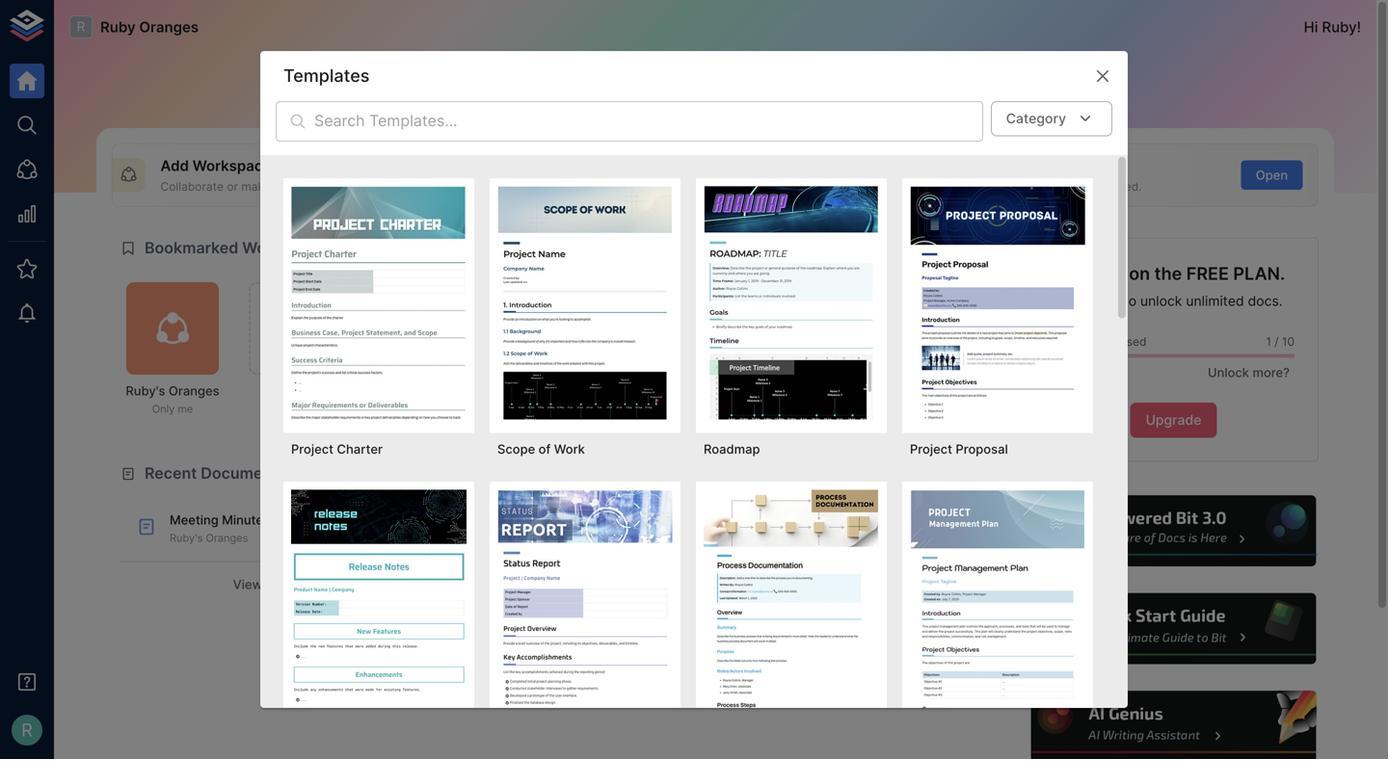 Task type: vqa. For each thing, say whether or not it's contained in the screenshot.
workspace .
no



Task type: locate. For each thing, give the bounding box(es) containing it.
you are on the free plan. upgrade to unlock unlimited docs.
[[1062, 263, 1285, 310]]

hi
[[1304, 18, 1318, 36]]

upgrade down unlock more? button
[[1146, 412, 1202, 429]]

ruby's down meeting minutes link
[[602, 627, 639, 641]]

only
[[152, 403, 175, 416]]

1 horizontal spatial project
[[910, 442, 953, 457]]

or right "doc"
[[697, 180, 708, 194]]

0 horizontal spatial ruby's
[[126, 384, 165, 399]]

oranges inside 03:49 pm ruby anderson created ruby's oranges workspace .
[[642, 627, 689, 641]]

0 vertical spatial r
[[77, 18, 85, 35]]

create faster and get inspired.
[[976, 180, 1142, 194]]

1 vertical spatial workspace
[[468, 643, 527, 657]]

anderson down document . in the bottom left of the page
[[499, 627, 553, 641]]

03:49
[[468, 612, 497, 625]]

of left "doc"
[[658, 180, 669, 194]]

ruby anderson created
[[468, 565, 602, 579]]

1 pm from the top
[[500, 550, 516, 562]]

work
[[554, 442, 585, 457]]

add inside add button
[[445, 168, 469, 183]]

0 horizontal spatial upgrade
[[1065, 293, 1120, 310]]

and
[[1050, 180, 1071, 194]]

hi ruby !
[[1304, 18, 1361, 36]]

pm inside 03:49 pm ruby anderson created ruby's oranges workspace .
[[500, 612, 516, 625]]

no favorites found.
[[811, 650, 925, 665]]

0 vertical spatial pm
[[500, 550, 516, 562]]

workspace down the scope
[[450, 464, 534, 483]]

2 help image from the top
[[1029, 591, 1319, 668]]

meeting minutes link
[[468, 565, 648, 595]]

pm
[[500, 550, 516, 562], [500, 612, 516, 625]]

pm right 03:49
[[500, 612, 516, 625]]

oranges inside ruby's oranges only me
[[169, 384, 219, 399]]

1 vertical spatial .
[[527, 643, 530, 657]]

ruby's down recent
[[170, 532, 203, 545]]

meeting up ruby's oranges "link"
[[602, 565, 648, 579]]

/
[[1275, 335, 1279, 349]]

recent documents
[[145, 464, 286, 483]]

1 vertical spatial ruby's
[[170, 532, 203, 545]]

get
[[1074, 180, 1092, 194]]

pm for 03:49 pm ruby anderson created ruby's oranges workspace .
[[500, 612, 516, 625]]

document .
[[513, 581, 574, 595]]

documents
[[1053, 335, 1115, 349], [201, 464, 286, 483]]

oranges inside 'meeting minutes ruby's oranges'
[[206, 532, 248, 545]]

1 horizontal spatial create
[[845, 168, 885, 183]]

created up document
[[557, 565, 599, 579]]

1 horizontal spatial workspace
[[450, 464, 534, 483]]

2 project from the left
[[910, 442, 953, 457]]

more?
[[1253, 365, 1290, 380]]

workspace inside button
[[268, 345, 322, 358]]

10
[[1282, 335, 1295, 349]]

1 vertical spatial anderson
[[499, 627, 553, 641]]

0 horizontal spatial of
[[539, 442, 551, 457]]

1 vertical spatial meeting
[[602, 565, 648, 579]]

workspace down bookmark
[[268, 345, 322, 358]]

0 vertical spatial of
[[658, 180, 669, 194]]

meeting inside meeting minutes
[[602, 565, 648, 579]]

0 horizontal spatial project
[[291, 442, 334, 457]]

documents up 'meeting minutes ruby's oranges'
[[201, 464, 286, 483]]

2 vertical spatial ruby's
[[602, 627, 639, 641]]

create for create faster and get inspired.
[[976, 180, 1012, 194]]

1 horizontal spatial of
[[658, 180, 669, 194]]

1 vertical spatial pm
[[500, 612, 516, 625]]

2 horizontal spatial ruby's
[[602, 627, 639, 641]]

0 vertical spatial meeting
[[170, 513, 219, 528]]

create for create
[[845, 168, 885, 183]]

1 vertical spatial documents
[[201, 464, 286, 483]]

1 created from the top
[[557, 565, 599, 579]]

upgrade button
[[1131, 403, 1217, 438]]

used
[[1118, 335, 1147, 349]]

1 vertical spatial minutes
[[468, 581, 513, 595]]

1 vertical spatial workspace
[[450, 464, 534, 483]]

documents left used
[[1053, 335, 1115, 349]]

of left the work
[[539, 442, 551, 457]]

oranges
[[139, 18, 199, 36], [169, 384, 219, 399], [206, 532, 248, 545], [642, 627, 689, 641]]

1 horizontal spatial workspace
[[468, 643, 527, 657]]

any
[[608, 180, 627, 194]]

unlock
[[1141, 293, 1182, 310]]

1 horizontal spatial minutes
[[468, 581, 513, 595]]

created
[[557, 565, 599, 579], [557, 627, 599, 641]]

ruby
[[100, 18, 136, 36], [1322, 18, 1357, 36], [468, 565, 496, 579], [468, 627, 496, 641]]

meeting
[[170, 513, 219, 528], [602, 565, 648, 579]]

today
[[437, 509, 473, 524]]

0 horizontal spatial workspace
[[268, 345, 322, 358]]

create button
[[834, 160, 896, 190]]

2 vertical spatial help image
[[1029, 689, 1319, 760]]

ruby's oranges only me
[[126, 384, 219, 416]]

1 horizontal spatial .
[[571, 581, 574, 595]]

0 vertical spatial anderson
[[499, 565, 553, 579]]

1 vertical spatial r
[[21, 720, 33, 741]]

workspace inside add workspace collaborate or make it private.
[[193, 157, 271, 175]]

0 horizontal spatial minutes
[[222, 513, 270, 528]]

workspace up make
[[193, 157, 271, 175]]

created down document
[[557, 627, 599, 641]]

workspace
[[193, 157, 271, 175], [450, 464, 534, 483]]

process documentation image
[[704, 490, 879, 724]]

it
[[274, 180, 281, 194]]

create inside button
[[845, 168, 885, 183]]

2 horizontal spatial create
[[976, 180, 1012, 194]]

release notes image
[[291, 490, 467, 724]]

category button
[[991, 101, 1113, 136]]

1 vertical spatial of
[[539, 442, 551, 457]]

1 vertical spatial created
[[557, 627, 599, 641]]

you
[[1062, 263, 1094, 285]]

1 vertical spatial help image
[[1029, 591, 1319, 668]]

minutes down recent documents
[[222, 513, 270, 528]]

wiki.
[[711, 180, 735, 194]]

0 vertical spatial workspace
[[268, 345, 322, 358]]

1 anderson from the top
[[499, 565, 553, 579]]

0 horizontal spatial .
[[527, 643, 530, 657]]

unlimited
[[1186, 293, 1244, 310]]

1 or from the left
[[227, 180, 238, 194]]

0 horizontal spatial meeting
[[170, 513, 219, 528]]

0 vertical spatial minutes
[[222, 513, 270, 528]]

view
[[233, 577, 263, 592]]

2 pm from the top
[[500, 612, 516, 625]]

r inside button
[[21, 720, 33, 741]]

recently favorited
[[756, 464, 895, 483]]

project proposal image
[[910, 186, 1086, 420]]

0 vertical spatial created
[[557, 565, 599, 579]]

03:54
[[468, 550, 497, 562]]

anderson
[[499, 565, 553, 579], [499, 627, 553, 641]]

pm right 03:54
[[500, 550, 516, 562]]

0 horizontal spatial create
[[568, 180, 605, 194]]

2 or from the left
[[697, 180, 708, 194]]

bookmark
[[270, 330, 320, 343]]

0 vertical spatial help image
[[1029, 493, 1319, 570]]

project for project charter
[[291, 442, 334, 457]]

docs.
[[1248, 293, 1283, 310]]

3 help image from the top
[[1029, 689, 1319, 760]]

anderson up document . in the bottom left of the page
[[499, 565, 553, 579]]

1 help image from the top
[[1029, 493, 1319, 570]]

add inside add workspace collaborate or make it private.
[[161, 157, 189, 175]]

workspace inside 03:49 pm ruby anderson created ruby's oranges workspace .
[[468, 643, 527, 657]]

minutes inside 'meeting minutes ruby's oranges'
[[222, 513, 270, 528]]

create
[[845, 168, 885, 183], [568, 180, 605, 194], [976, 180, 1012, 194]]

ruby's inside 03:49 pm ruby anderson created ruby's oranges workspace .
[[602, 627, 639, 641]]

0 vertical spatial ruby's
[[126, 384, 165, 399]]

or
[[227, 180, 238, 194], [697, 180, 708, 194]]

0 vertical spatial .
[[571, 581, 574, 595]]

plan.
[[1234, 263, 1285, 285]]

meeting down recent documents
[[170, 513, 219, 528]]

0 horizontal spatial or
[[227, 180, 238, 194]]

ruby's up only
[[126, 384, 165, 399]]

anderson inside 03:49 pm ruby anderson created ruby's oranges workspace .
[[499, 627, 553, 641]]

2 anderson from the top
[[499, 627, 553, 641]]

0 horizontal spatial workspace
[[193, 157, 271, 175]]

0 vertical spatial workspace
[[193, 157, 271, 175]]

found.
[[887, 650, 925, 665]]

project
[[291, 442, 334, 457], [910, 442, 953, 457]]

minutes down 03:54 pm
[[468, 581, 513, 595]]

of
[[658, 180, 669, 194], [539, 442, 551, 457]]

1 horizontal spatial add
[[445, 168, 469, 183]]

meeting minutes ruby's oranges
[[170, 513, 270, 545]]

.
[[571, 581, 574, 595], [527, 643, 530, 657]]

document
[[516, 581, 571, 595]]

on
[[1129, 263, 1150, 285]]

project left charter
[[291, 442, 334, 457]]

add workspace collaborate or make it private.
[[161, 157, 325, 194]]

bookmarked workspaces
[[145, 239, 335, 258]]

1 horizontal spatial meeting
[[602, 565, 648, 579]]

1 project from the left
[[291, 442, 334, 457]]

workspace down 03:49
[[468, 643, 527, 657]]

0 vertical spatial upgrade
[[1065, 293, 1120, 310]]

2 created from the top
[[557, 627, 599, 641]]

0 vertical spatial documents
[[1053, 335, 1115, 349]]

1 vertical spatial upgrade
[[1146, 412, 1202, 429]]

upgrade down you
[[1065, 293, 1120, 310]]

open
[[1256, 168, 1288, 183]]

or left make
[[227, 180, 238, 194]]

upgrade
[[1065, 293, 1120, 310], [1146, 412, 1202, 429]]

0 horizontal spatial documents
[[201, 464, 286, 483]]

minutes for meeting minutes
[[468, 581, 513, 595]]

minutes inside meeting minutes
[[468, 581, 513, 595]]

03:54 pm
[[468, 550, 516, 562]]

templates
[[283, 65, 370, 86]]

0 horizontal spatial add
[[161, 157, 189, 175]]

pm for 03:54 pm
[[500, 550, 516, 562]]

meeting inside 'meeting minutes ruby's oranges'
[[170, 513, 219, 528]]

1 horizontal spatial upgrade
[[1146, 412, 1202, 429]]

workspaces
[[242, 239, 335, 258]]

help image
[[1029, 493, 1319, 570], [1029, 591, 1319, 668], [1029, 689, 1319, 760]]

project left proposal at the right bottom of the page
[[910, 442, 953, 457]]

minutes
[[222, 513, 270, 528], [468, 581, 513, 595]]

1 horizontal spatial ruby's
[[170, 532, 203, 545]]

ruby's inside 'meeting minutes ruby's oranges'
[[170, 532, 203, 545]]

1 horizontal spatial or
[[697, 180, 708, 194]]

r
[[77, 18, 85, 35], [21, 720, 33, 741]]

0 horizontal spatial r
[[21, 720, 33, 741]]



Task type: describe. For each thing, give the bounding box(es) containing it.
r button
[[6, 710, 48, 752]]

private.
[[284, 180, 325, 194]]

recent
[[145, 464, 197, 483]]

add for add
[[445, 168, 469, 183]]

to
[[1124, 293, 1137, 310]]

are
[[1098, 263, 1125, 285]]

scope
[[497, 442, 535, 457]]

project charter
[[291, 442, 383, 457]]

bookmarked
[[145, 239, 238, 258]]

ruby's inside ruby's oranges only me
[[126, 384, 165, 399]]

Search Templates... text field
[[314, 101, 983, 142]]

scope of work image
[[497, 186, 673, 420]]

project proposal
[[910, 442, 1008, 457]]

charter
[[337, 442, 383, 457]]

view all
[[233, 577, 281, 592]]

1 horizontal spatial r
[[77, 18, 85, 35]]

unlock
[[1208, 365, 1250, 380]]

meeting minutes
[[468, 565, 648, 595]]

status report image
[[497, 490, 673, 724]]

category
[[1006, 110, 1066, 127]]

ruby inside 03:49 pm ruby anderson created ruby's oranges workspace .
[[468, 627, 496, 641]]

unlock more? button
[[1197, 358, 1295, 388]]

documents used
[[1053, 335, 1147, 349]]

of inside templates dialog
[[539, 442, 551, 457]]

activities
[[538, 464, 608, 483]]

doc
[[673, 180, 693, 194]]

03:49 pm ruby anderson created ruby's oranges workspace .
[[468, 612, 689, 657]]

create any type of doc or wiki.
[[568, 180, 735, 194]]

inspired.
[[1095, 180, 1142, 194]]

faster
[[1015, 180, 1047, 194]]

make
[[241, 180, 271, 194]]

meeting for meeting minutes ruby's oranges
[[170, 513, 219, 528]]

collaborate
[[161, 180, 224, 194]]

templates dialog
[[260, 51, 1128, 760]]

all
[[266, 577, 281, 592]]

favorites
[[831, 650, 884, 665]]

the
[[1155, 263, 1182, 285]]

no
[[811, 650, 828, 665]]

add button
[[426, 160, 488, 190]]

upgrade inside the you are on the free plan. upgrade to unlock unlimited docs.
[[1065, 293, 1120, 310]]

scope of work
[[497, 442, 585, 457]]

roadmap
[[704, 442, 760, 457]]

favorited
[[825, 464, 895, 483]]

recently
[[756, 464, 821, 483]]

1 / 10
[[1266, 335, 1295, 349]]

project charter image
[[291, 186, 467, 420]]

minutes for meeting minutes ruby's oranges
[[222, 513, 270, 528]]

add for add workspace collaborate or make it private.
[[161, 157, 189, 175]]

project management plan image
[[910, 490, 1086, 724]]

ruby oranges
[[100, 18, 199, 36]]

me
[[178, 403, 193, 416]]

1 horizontal spatial documents
[[1053, 335, 1115, 349]]

create for create any type of doc or wiki.
[[568, 180, 605, 194]]

or inside add workspace collaborate or make it private.
[[227, 180, 238, 194]]

!
[[1357, 18, 1361, 36]]

workspace activities
[[450, 464, 608, 483]]

open button
[[1241, 160, 1303, 190]]

. inside 03:49 pm ruby anderson created ruby's oranges workspace .
[[527, 643, 530, 657]]

meeting for meeting minutes
[[602, 565, 648, 579]]

created inside 03:49 pm ruby anderson created ruby's oranges workspace .
[[557, 627, 599, 641]]

free
[[1187, 263, 1229, 285]]

upgrade inside button
[[1146, 412, 1202, 429]]

bookmark workspace button
[[249, 282, 341, 375]]

view all button
[[120, 570, 394, 600]]

roadmap image
[[704, 186, 879, 420]]

proposal
[[956, 442, 1008, 457]]

type
[[631, 180, 655, 194]]

project for project proposal
[[910, 442, 953, 457]]

unlock more?
[[1208, 365, 1290, 380]]

bookmark workspace
[[268, 330, 322, 358]]

ruby's oranges link
[[602, 627, 689, 641]]

1
[[1266, 335, 1272, 349]]



